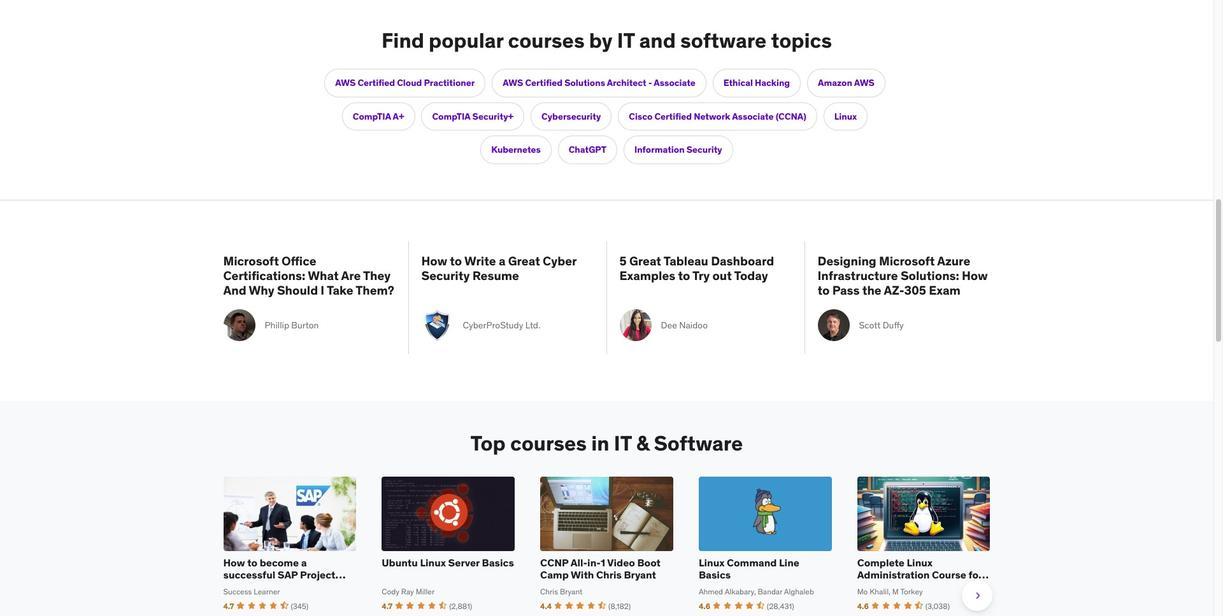 Task type: describe. For each thing, give the bounding box(es) containing it.
4.4
[[540, 602, 552, 612]]

linux command line basics link
[[699, 557, 832, 583]]

0 vertical spatial security
[[687, 144, 722, 156]]

sap
[[278, 569, 298, 582]]

dashboard
[[711, 254, 774, 269]]

software
[[654, 431, 743, 457]]

cybersecurity
[[542, 111, 601, 122]]

are
[[341, 268, 361, 284]]

try
[[693, 268, 710, 284]]

duffy
[[883, 320, 904, 331]]

naidoo
[[679, 320, 708, 331]]

pass
[[833, 283, 860, 298]]

ubuntu
[[382, 557, 418, 570]]

phillip burton
[[265, 320, 319, 331]]

(ccna)
[[776, 111, 807, 122]]

certifications:
[[223, 268, 306, 284]]

complete linux administration course for career success 2024 link
[[858, 557, 991, 594]]

infrastructure
[[818, 268, 898, 284]]

solutions:
[[901, 268, 960, 284]]

4.7 for ubuntu linux server basics
[[382, 602, 393, 612]]

m
[[893, 588, 899, 597]]

architect
[[607, 77, 647, 88]]

boot
[[638, 557, 661, 570]]

&
[[636, 431, 650, 457]]

aws certified cloud practitioner link
[[324, 69, 486, 97]]

topics
[[771, 28, 832, 54]]

how to write a great cyber security resume link
[[422, 254, 594, 298]]

khalil,
[[870, 588, 891, 597]]

in-
[[588, 557, 601, 570]]

amazon aws
[[818, 77, 875, 88]]

solutions
[[565, 77, 605, 88]]

ubuntu linux server basics
[[382, 557, 514, 570]]

how inside the designing microsoft azure infrastructure solutions: how to pass the az-305 exam
[[962, 268, 988, 284]]

software
[[681, 28, 767, 54]]

ccnp
[[540, 557, 569, 570]]

how to become a successful sap project manager
[[223, 557, 336, 594]]

to inside how to become a successful sap project manager
[[247, 557, 258, 570]]

burton
[[291, 320, 319, 331]]

a for write
[[499, 254, 506, 269]]

find
[[382, 28, 424, 54]]

they
[[363, 268, 391, 284]]

ethical hacking
[[724, 77, 790, 88]]

success learner
[[223, 588, 280, 597]]

0 horizontal spatial success
[[223, 588, 252, 597]]

manager
[[223, 581, 266, 594]]

5
[[620, 254, 627, 269]]

kubernetes
[[492, 144, 541, 156]]

dee
[[661, 320, 677, 331]]

certified for cloud
[[358, 77, 395, 88]]

ccnp all-in-1 video boot camp with chris bryant chris bryant
[[540, 557, 661, 597]]

comptia a+
[[353, 111, 404, 122]]

career
[[858, 581, 890, 594]]

0 vertical spatial courses
[[508, 28, 585, 54]]

video
[[608, 557, 635, 570]]

out
[[713, 268, 732, 284]]

examples
[[620, 268, 676, 284]]

linux inside linux link
[[835, 111, 857, 122]]

5 great tableau dashboard examples to try out today
[[620, 254, 774, 284]]

cisco certified network associate (ccna)
[[629, 111, 807, 122]]

top
[[471, 431, 506, 457]]

in
[[592, 431, 610, 457]]

to inside the designing microsoft azure infrastructure solutions: how to pass the az-305 exam
[[818, 283, 830, 298]]

aws certified solutions architect - associate
[[503, 77, 696, 88]]

comptia security+
[[432, 111, 514, 122]]

5 great tableau dashboard examples to try out today link
[[620, 254, 792, 298]]

all-
[[571, 557, 588, 570]]

today
[[734, 268, 768, 284]]

complete linux administration course for career success 2024
[[858, 557, 983, 594]]

(345)
[[291, 602, 309, 612]]

designing microsoft azure infrastructure solutions: how to pass the az-305 exam link
[[818, 254, 991, 298]]

should
[[277, 283, 318, 298]]

tableau
[[664, 254, 709, 269]]

comptia for comptia security+
[[432, 111, 471, 122]]

hacking
[[755, 77, 790, 88]]

for
[[969, 569, 983, 582]]

how for how to write a great cyber security resume
[[422, 254, 447, 269]]

server
[[448, 557, 480, 570]]

linux inside linux command line basics ahmed alkabary, bandar alghaleb
[[699, 557, 725, 570]]

3 aws from the left
[[854, 77, 875, 88]]

certified for network
[[655, 111, 692, 122]]

cyber
[[543, 254, 577, 269]]

top courses in it & software
[[471, 431, 743, 457]]

a for become
[[301, 557, 307, 570]]

cyberprostudy ltd.
[[463, 320, 541, 331]]

scott
[[859, 320, 881, 331]]

cybersecurity link
[[531, 102, 612, 131]]

information
[[635, 144, 685, 156]]

-
[[649, 77, 652, 88]]

basics for ubuntu linux server basics
[[482, 557, 514, 570]]



Task type: vqa. For each thing, say whether or not it's contained in the screenshot.
project
yes



Task type: locate. For each thing, give the bounding box(es) containing it.
cloud
[[397, 77, 422, 88]]

comptia
[[353, 111, 391, 122], [432, 111, 471, 122]]

1 vertical spatial it
[[614, 431, 632, 457]]

to inside how to write a great cyber security resume
[[450, 254, 462, 269]]

it
[[617, 28, 635, 54], [614, 431, 632, 457]]

1 horizontal spatial a
[[499, 254, 506, 269]]

1 vertical spatial associate
[[732, 111, 774, 122]]

certified for solutions
[[525, 77, 563, 88]]

4.7
[[223, 602, 234, 612], [382, 602, 393, 612]]

1 vertical spatial bryant
[[560, 588, 583, 597]]

ray
[[401, 588, 414, 597]]

bandar
[[758, 588, 783, 597]]

1 vertical spatial chris
[[540, 588, 558, 597]]

associate inside aws certified solutions architect - associate link
[[654, 77, 696, 88]]

2 horizontal spatial how
[[962, 268, 988, 284]]

comptia for comptia a+
[[353, 111, 391, 122]]

practitioner
[[424, 77, 475, 88]]

great left cyber
[[508, 254, 540, 269]]

aws for aws certified solutions architect - associate
[[503, 77, 523, 88]]

security inside how to write a great cyber security resume
[[422, 268, 470, 284]]

bryant up the (8,182)
[[624, 569, 656, 582]]

2 comptia from the left
[[432, 111, 471, 122]]

successful
[[223, 569, 276, 582]]

ethical hacking link
[[713, 69, 801, 97]]

0 vertical spatial associate
[[654, 77, 696, 88]]

1 horizontal spatial comptia
[[432, 111, 471, 122]]

a inside how to become a successful sap project manager
[[301, 557, 307, 570]]

1 4.7 from the left
[[223, 602, 234, 612]]

0 horizontal spatial associate
[[654, 77, 696, 88]]

1 horizontal spatial how
[[422, 254, 447, 269]]

write
[[465, 254, 496, 269]]

aws up comptia a+
[[335, 77, 356, 88]]

microsoft inside the designing microsoft azure infrastructure solutions: how to pass the az-305 exam
[[879, 254, 935, 269]]

camp
[[540, 569, 569, 582]]

microsoft up why at the top of page
[[223, 254, 279, 269]]

1 vertical spatial security
[[422, 268, 470, 284]]

amazon
[[818, 77, 853, 88]]

ccnp all-in-1 video boot camp with chris bryant link
[[540, 557, 674, 583]]

cyberprostudy
[[463, 320, 523, 331]]

designing
[[818, 254, 877, 269]]

basics right server
[[482, 557, 514, 570]]

cisco certified network associate (ccna) link
[[618, 102, 818, 131]]

0 horizontal spatial security
[[422, 268, 470, 284]]

2 horizontal spatial aws
[[854, 77, 875, 88]]

1 horizontal spatial 4.6
[[858, 602, 869, 612]]

0 horizontal spatial great
[[508, 254, 540, 269]]

how to become a successful sap project manager link
[[223, 557, 356, 594]]

how for how to become a successful sap project manager
[[223, 557, 245, 570]]

1 horizontal spatial basics
[[699, 569, 731, 582]]

1 horizontal spatial great
[[630, 254, 662, 269]]

0 horizontal spatial certified
[[358, 77, 395, 88]]

become
[[260, 557, 299, 570]]

associate right -
[[654, 77, 696, 88]]

0 vertical spatial bryant
[[624, 569, 656, 582]]

0 horizontal spatial microsoft
[[223, 254, 279, 269]]

1 horizontal spatial aws
[[503, 77, 523, 88]]

how inside how to become a successful sap project manager
[[223, 557, 245, 570]]

comptia left a+
[[353, 111, 391, 122]]

305
[[905, 283, 927, 298]]

how up manager
[[223, 557, 245, 570]]

a
[[499, 254, 506, 269], [301, 557, 307, 570]]

to
[[450, 254, 462, 269], [678, 268, 690, 284], [818, 283, 830, 298], [247, 557, 258, 570]]

microsoft office certifications: what are they and why should i take them? link
[[223, 254, 395, 298]]

the
[[863, 283, 882, 298]]

it left &
[[614, 431, 632, 457]]

find popular courses by it and software topics
[[382, 28, 832, 54]]

aws for aws certified cloud practitioner
[[335, 77, 356, 88]]

0 vertical spatial it
[[617, 28, 635, 54]]

4.6 down the ahmed
[[699, 602, 711, 612]]

success
[[892, 581, 933, 594], [223, 588, 252, 597]]

2 aws from the left
[[503, 77, 523, 88]]

to left write
[[450, 254, 462, 269]]

how inside how to write a great cyber security resume
[[422, 254, 447, 269]]

cody
[[382, 588, 400, 597]]

associate inside cisco certified network associate (ccna) "link"
[[732, 111, 774, 122]]

1 microsoft from the left
[[223, 254, 279, 269]]

linux up torkey
[[907, 557, 933, 570]]

ahmed
[[699, 588, 723, 597]]

associate
[[654, 77, 696, 88], [732, 111, 774, 122]]

0 horizontal spatial how
[[223, 557, 245, 570]]

to left try
[[678, 268, 690, 284]]

dee naidoo
[[661, 320, 708, 331]]

project
[[300, 569, 336, 582]]

command
[[727, 557, 777, 570]]

security left resume
[[422, 268, 470, 284]]

1 horizontal spatial microsoft
[[879, 254, 935, 269]]

0 horizontal spatial chris
[[540, 588, 558, 597]]

aws right amazon
[[854, 77, 875, 88]]

certified inside "link"
[[655, 111, 692, 122]]

1 horizontal spatial bryant
[[624, 569, 656, 582]]

basics up the ahmed
[[699, 569, 731, 582]]

0 vertical spatial chris
[[597, 569, 622, 582]]

4.7 for how to become a successful sap project manager
[[223, 602, 234, 612]]

learner
[[254, 588, 280, 597]]

great right 5
[[630, 254, 662, 269]]

linux link
[[824, 102, 868, 131]]

why
[[249, 283, 274, 298]]

scott duffy
[[859, 320, 904, 331]]

0 horizontal spatial bryant
[[560, 588, 583, 597]]

phillip
[[265, 320, 289, 331]]

i
[[321, 283, 325, 298]]

them?
[[356, 283, 394, 298]]

2 microsoft from the left
[[879, 254, 935, 269]]

linux up the ahmed
[[699, 557, 725, 570]]

security down network
[[687, 144, 722, 156]]

2 4.7 from the left
[[382, 602, 393, 612]]

0 horizontal spatial 4.7
[[223, 602, 234, 612]]

1 horizontal spatial associate
[[732, 111, 774, 122]]

certified left solutions
[[525, 77, 563, 88]]

0 horizontal spatial basics
[[482, 557, 514, 570]]

miller
[[416, 588, 435, 597]]

1 vertical spatial a
[[301, 557, 307, 570]]

comptia down practitioner
[[432, 111, 471, 122]]

basics inside linux command line basics ahmed alkabary, bandar alghaleb
[[699, 569, 731, 582]]

to up manager
[[247, 557, 258, 570]]

with
[[571, 569, 594, 582]]

take
[[327, 283, 353, 298]]

2 horizontal spatial certified
[[655, 111, 692, 122]]

information security
[[635, 144, 722, 156]]

linux inside complete linux administration course for career success 2024
[[907, 557, 933, 570]]

alghaleb
[[784, 588, 814, 597]]

administration
[[858, 569, 930, 582]]

associate down ethical hacking link
[[732, 111, 774, 122]]

courses left in
[[510, 431, 587, 457]]

certified left cloud
[[358, 77, 395, 88]]

microsoft up 305
[[879, 254, 935, 269]]

4.6 for complete linux administration course for career success 2024
[[858, 602, 869, 612]]

by
[[589, 28, 613, 54]]

how left write
[[422, 254, 447, 269]]

1 great from the left
[[508, 254, 540, 269]]

4.6 for linux command line basics
[[699, 602, 711, 612]]

1 horizontal spatial 4.7
[[382, 602, 393, 612]]

security
[[687, 144, 722, 156], [422, 268, 470, 284]]

and
[[640, 28, 676, 54]]

certified right cisco on the right top of the page
[[655, 111, 692, 122]]

linux
[[835, 111, 857, 122], [420, 557, 446, 570], [699, 557, 725, 570], [907, 557, 933, 570]]

2 great from the left
[[630, 254, 662, 269]]

office
[[282, 254, 316, 269]]

bryant down with on the left
[[560, 588, 583, 597]]

(2,881)
[[449, 602, 472, 612]]

0 horizontal spatial comptia
[[353, 111, 391, 122]]

4.7 down manager
[[223, 602, 234, 612]]

ltd.
[[526, 320, 541, 331]]

aws up the security+
[[503, 77, 523, 88]]

how right exam
[[962, 268, 988, 284]]

it right by
[[617, 28, 635, 54]]

great inside 5 great tableau dashboard examples to try out today
[[630, 254, 662, 269]]

a inside how to write a great cyber security resume
[[499, 254, 506, 269]]

(8,182)
[[609, 602, 631, 612]]

to left pass
[[818, 283, 830, 298]]

1 4.6 from the left
[[699, 602, 711, 612]]

1 vertical spatial courses
[[510, 431, 587, 457]]

1 horizontal spatial success
[[892, 581, 933, 594]]

basics for linux command line basics ahmed alkabary, bandar alghaleb
[[699, 569, 731, 582]]

2 4.6 from the left
[[858, 602, 869, 612]]

0 horizontal spatial a
[[301, 557, 307, 570]]

cody ray miller
[[382, 588, 435, 597]]

linux inside ubuntu linux server basics link
[[420, 557, 446, 570]]

4.6 down mo
[[858, 602, 869, 612]]

linux down amazon aws link
[[835, 111, 857, 122]]

and
[[223, 283, 246, 298]]

to inside 5 great tableau dashboard examples to try out today
[[678, 268, 690, 284]]

a right write
[[499, 254, 506, 269]]

chatgpt
[[569, 144, 607, 156]]

line
[[779, 557, 800, 570]]

torkey
[[901, 588, 923, 597]]

success inside complete linux administration course for career success 2024
[[892, 581, 933, 594]]

4.7 down the cody
[[382, 602, 393, 612]]

1 horizontal spatial certified
[[525, 77, 563, 88]]

0 vertical spatial a
[[499, 254, 506, 269]]

1 aws from the left
[[335, 77, 356, 88]]

resume
[[473, 268, 519, 284]]

mo
[[858, 588, 868, 597]]

1 horizontal spatial chris
[[597, 569, 622, 582]]

ethical
[[724, 77, 753, 88]]

chatgpt link
[[558, 136, 618, 165]]

complete
[[858, 557, 905, 570]]

(3,038)
[[926, 602, 950, 612]]

a right sap
[[301, 557, 307, 570]]

0 horizontal spatial aws
[[335, 77, 356, 88]]

linux up miller
[[420, 557, 446, 570]]

great inside how to write a great cyber security resume
[[508, 254, 540, 269]]

microsoft inside microsoft office certifications: what are they and why should i take them?
[[223, 254, 279, 269]]

1 comptia from the left
[[353, 111, 391, 122]]

1 horizontal spatial security
[[687, 144, 722, 156]]

courses left by
[[508, 28, 585, 54]]

comptia a+ link
[[342, 102, 415, 131]]

aws
[[335, 77, 356, 88], [503, 77, 523, 88], [854, 77, 875, 88]]

ubuntu linux server basics link
[[382, 557, 515, 583]]

0 horizontal spatial 4.6
[[699, 602, 711, 612]]



